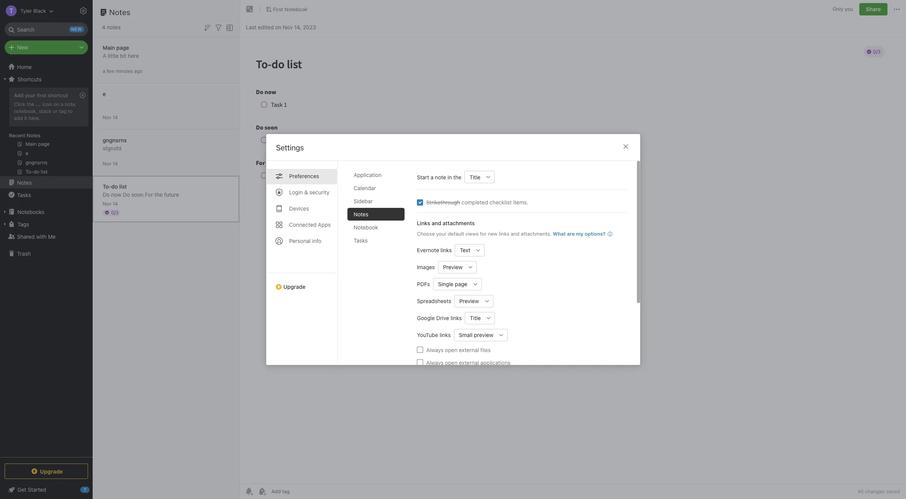 Task type: describe. For each thing, give the bounding box(es) containing it.
Always open external files checkbox
[[417, 347, 423, 353]]

0 vertical spatial upgrade button
[[266, 273, 337, 293]]

tree containing home
[[0, 61, 93, 457]]

always for always open external applications
[[426, 360, 443, 366]]

open for always open external applications
[[445, 360, 457, 366]]

add your first shortcut
[[14, 92, 68, 98]]

Choose default view option for Evernote links field
[[455, 244, 484, 257]]

notebooks
[[17, 209, 44, 215]]

options?
[[584, 231, 605, 237]]

share button
[[859, 3, 887, 15]]

trash
[[17, 250, 31, 257]]

first notebook
[[273, 6, 307, 12]]

expand tags image
[[2, 221, 8, 227]]

page for single page
[[455, 281, 467, 288]]

0/3
[[111, 210, 118, 216]]

little
[[108, 52, 118, 59]]

small preview button
[[454, 329, 495, 341]]

note
[[435, 174, 446, 180]]

gngnsrns sfgnsfd
[[103, 137, 127, 152]]

preferences
[[289, 173, 319, 180]]

gngnsrns
[[103, 137, 127, 143]]

settings
[[276, 143, 304, 152]]

14 for gngnsrns
[[113, 161, 118, 167]]

notes
[[107, 24, 121, 30]]

start
[[417, 174, 429, 180]]

Choose default view option for Images field
[[438, 261, 477, 274]]

for
[[480, 231, 486, 237]]

always open external applications
[[426, 360, 510, 366]]

recent
[[9, 132, 25, 139]]

edited
[[258, 24, 274, 30]]

add a reminder image
[[244, 487, 254, 496]]

main page
[[103, 44, 129, 51]]

new button
[[5, 41, 88, 54]]

14 for e
[[113, 114, 118, 120]]

click
[[14, 101, 25, 107]]

2 do from the left
[[123, 191, 130, 198]]

here.
[[29, 115, 40, 121]]

items.
[[513, 199, 528, 206]]

text
[[460, 247, 470, 254]]

title for google drive links
[[470, 315, 481, 322]]

2023
[[303, 24, 316, 30]]

nov up "0/3"
[[103, 201, 111, 207]]

first
[[273, 6, 283, 12]]

notes inside tab
[[353, 211, 368, 218]]

close image
[[621, 142, 630, 151]]

Select878 checkbox
[[417, 199, 423, 206]]

spreadsheets
[[417, 298, 451, 305]]

note window element
[[240, 0, 906, 500]]

always for always open external files
[[426, 347, 443, 353]]

recent notes
[[9, 132, 40, 139]]

changes
[[865, 489, 885, 495]]

on inside icon on a note, notebook, stack or tag to add it here.
[[53, 101, 59, 107]]

upgrade for top upgrade popup button
[[283, 284, 305, 290]]

or
[[53, 108, 58, 114]]

for
[[145, 191, 153, 198]]

all changes saved
[[858, 489, 900, 495]]

page for main page
[[116, 44, 129, 51]]

calendar tab
[[347, 182, 404, 195]]

new
[[17, 44, 28, 51]]

me
[[48, 233, 56, 240]]

shared with me
[[17, 233, 56, 240]]

tab list for application
[[266, 161, 338, 365]]

single
[[438, 281, 453, 288]]

choose your default views for new links and attachments.
[[417, 231, 551, 237]]

to-
[[103, 183, 111, 190]]

links left text button
[[440, 247, 452, 254]]

...
[[36, 101, 41, 107]]

login
[[289, 189, 303, 196]]

share
[[866, 6, 881, 12]]

new
[[488, 231, 497, 237]]

links down drive
[[439, 332, 451, 339]]

text button
[[455, 244, 472, 257]]

few
[[107, 68, 114, 74]]

images
[[417, 264, 435, 271]]

strikethrough completed checklist items.
[[426, 199, 528, 206]]

title for start a note in the
[[469, 174, 480, 180]]

tags button
[[0, 218, 92, 230]]

nov inside the note window element
[[283, 24, 293, 30]]

notebooks link
[[0, 206, 92, 218]]

preview for images
[[443, 264, 462, 271]]

nov down sfgnsfd
[[103, 161, 111, 167]]

youtube
[[417, 332, 438, 339]]

open for always open external files
[[445, 347, 457, 353]]

14,
[[294, 24, 301, 30]]

devices
[[289, 205, 309, 212]]

future
[[164, 191, 179, 198]]

first notebook button
[[263, 4, 310, 15]]

shared with me link
[[0, 230, 92, 243]]

evernote
[[417, 247, 439, 254]]

application
[[353, 172, 381, 178]]

1 do from the left
[[103, 191, 110, 198]]

1 vertical spatial and
[[511, 231, 519, 237]]

checklist
[[489, 199, 511, 206]]

group containing add your first shortcut
[[0, 85, 92, 180]]

google
[[417, 315, 435, 322]]

Choose default view option for YouTube links field
[[454, 329, 507, 341]]

to
[[68, 108, 73, 114]]

only
[[833, 6, 843, 12]]

click the ...
[[14, 101, 41, 107]]

small
[[459, 332, 472, 339]]

soon
[[131, 191, 143, 198]]

home
[[17, 64, 32, 70]]

note,
[[65, 101, 77, 107]]

single page
[[438, 281, 467, 288]]

a little bit here
[[103, 52, 139, 59]]

login & security
[[289, 189, 329, 196]]

files
[[480, 347, 490, 353]]

a
[[103, 52, 106, 59]]

all
[[858, 489, 864, 495]]

shared
[[17, 233, 35, 240]]

tags
[[17, 221, 29, 228]]

tasks tab
[[347, 234, 404, 247]]

shortcuts
[[17, 76, 42, 82]]

Choose default view option for Google Drive links field
[[465, 312, 495, 324]]

a inside icon on a note, notebook, stack or tag to add it here.
[[61, 101, 63, 107]]

applications
[[480, 360, 510, 366]]

links right drive
[[450, 315, 462, 322]]

stack
[[39, 108, 51, 114]]



Task type: vqa. For each thing, say whether or not it's contained in the screenshot.
1st 14 from the bottom of the THE NOTE LIST Element at the left of the page
yes



Task type: locate. For each thing, give the bounding box(es) containing it.
drive
[[436, 315, 449, 322]]

a left note
[[430, 174, 433, 180]]

notes tab
[[347, 208, 404, 221]]

nov left 14,
[[283, 24, 293, 30]]

application tab
[[347, 169, 404, 181]]

the inside note list element
[[155, 191, 163, 198]]

1 horizontal spatial tasks
[[353, 237, 367, 244]]

2 nov 14 from the top
[[103, 161, 118, 167]]

always open external files
[[426, 347, 490, 353]]

1 vertical spatial a
[[61, 101, 63, 107]]

nov 14 up the gngnsrns
[[103, 114, 118, 120]]

1 horizontal spatial notebook
[[353, 224, 378, 231]]

external up always open external applications
[[459, 347, 479, 353]]

1 vertical spatial preview
[[459, 298, 479, 305]]

links
[[417, 220, 430, 227]]

the left '...'
[[27, 101, 34, 107]]

1 horizontal spatial page
[[455, 281, 467, 288]]

links
[[499, 231, 509, 237], [440, 247, 452, 254], [450, 315, 462, 322], [439, 332, 451, 339]]

a inside note list element
[[103, 68, 105, 74]]

open down always open external files
[[445, 360, 457, 366]]

expand notebooks image
[[2, 209, 8, 215]]

2 14 from the top
[[113, 161, 118, 167]]

0 vertical spatial your
[[25, 92, 35, 98]]

list
[[119, 183, 127, 190]]

1 external from the top
[[459, 347, 479, 353]]

preview button for spreadsheets
[[454, 295, 481, 307]]

settings image
[[79, 6, 88, 15]]

0 vertical spatial preview
[[443, 264, 462, 271]]

always right "always open external applications" option
[[426, 360, 443, 366]]

calendar
[[353, 185, 376, 191]]

preview button down the choose default view option for pdfs field
[[454, 295, 481, 307]]

preview
[[443, 264, 462, 271], [459, 298, 479, 305]]

notebook right first
[[285, 6, 307, 12]]

and left attachments.
[[511, 231, 519, 237]]

notebook up tasks tab
[[353, 224, 378, 231]]

icon on a note, notebook, stack or tag to add it here.
[[14, 101, 77, 121]]

default
[[448, 231, 464, 237]]

page inside note list element
[[116, 44, 129, 51]]

Note Editor text field
[[240, 37, 906, 484]]

choose
[[417, 231, 435, 237]]

0 horizontal spatial upgrade
[[40, 468, 63, 475]]

2 open from the top
[[445, 360, 457, 366]]

0 horizontal spatial notebook
[[285, 6, 307, 12]]

sidebar tab
[[347, 195, 404, 208]]

0 vertical spatial title
[[469, 174, 480, 180]]

page inside button
[[455, 281, 467, 288]]

0 vertical spatial upgrade
[[283, 284, 305, 290]]

1 vertical spatial title button
[[465, 312, 483, 324]]

nov down the e
[[103, 114, 111, 120]]

0 horizontal spatial and
[[431, 220, 441, 227]]

title button right in
[[464, 171, 482, 183]]

sfgnsfd
[[103, 145, 121, 152]]

ago
[[134, 68, 142, 74]]

external down always open external files
[[459, 360, 479, 366]]

notebook inside "button"
[[285, 6, 307, 12]]

the inside group
[[27, 101, 34, 107]]

what
[[553, 231, 565, 237]]

1 vertical spatial notebook
[[353, 224, 378, 231]]

Choose default view option for PDFs field
[[433, 278, 481, 290]]

1 vertical spatial title
[[470, 315, 481, 322]]

notebook tab
[[347, 221, 404, 234]]

1 vertical spatial open
[[445, 360, 457, 366]]

0 vertical spatial tasks
[[17, 192, 31, 198]]

1 vertical spatial the
[[453, 174, 461, 180]]

notes right "recent"
[[27, 132, 40, 139]]

0 vertical spatial nov 14
[[103, 114, 118, 120]]

upgrade
[[283, 284, 305, 290], [40, 468, 63, 475]]

1 horizontal spatial upgrade button
[[266, 273, 337, 293]]

always right 'always open external files' option
[[426, 347, 443, 353]]

preview up title field
[[459, 298, 479, 305]]

1 vertical spatial on
[[53, 101, 59, 107]]

preview button
[[438, 261, 464, 274], [454, 295, 481, 307]]

1 always from the top
[[426, 347, 443, 353]]

1 horizontal spatial and
[[511, 231, 519, 237]]

notes down sidebar
[[353, 211, 368, 218]]

e
[[103, 91, 106, 97]]

notebook inside tab
[[353, 224, 378, 231]]

1 vertical spatial always
[[426, 360, 443, 366]]

my
[[576, 231, 583, 237]]

3 14 from the top
[[113, 201, 118, 207]]

1 horizontal spatial tab list
[[347, 169, 411, 365]]

1 vertical spatial 14
[[113, 161, 118, 167]]

0 vertical spatial always
[[426, 347, 443, 353]]

add tag image
[[257, 487, 267, 496]]

nov 14 up "0/3"
[[103, 201, 118, 207]]

info
[[312, 238, 321, 244]]

Search text field
[[10, 22, 83, 36]]

title up small preview "button"
[[470, 315, 481, 322]]

on
[[275, 24, 281, 30], [53, 101, 59, 107]]

page
[[116, 44, 129, 51], [455, 281, 467, 288]]

add
[[14, 92, 23, 98]]

4 notes
[[102, 24, 121, 30]]

tab list for start a note in the
[[347, 169, 411, 365]]

1 vertical spatial your
[[436, 231, 446, 237]]

you
[[845, 6, 853, 12]]

title button down preview field
[[465, 312, 483, 324]]

notebook,
[[14, 108, 37, 114]]

1 horizontal spatial your
[[436, 231, 446, 237]]

notes link
[[0, 176, 92, 189]]

0 horizontal spatial upgrade button
[[5, 464, 88, 479]]

preview up the 'single page'
[[443, 264, 462, 271]]

what are my options?
[[553, 231, 605, 237]]

connected apps
[[289, 222, 331, 228]]

your
[[25, 92, 35, 98], [436, 231, 446, 237]]

None search field
[[10, 22, 83, 36]]

personal info
[[289, 238, 321, 244]]

your for default
[[436, 231, 446, 237]]

your down links and attachments
[[436, 231, 446, 237]]

your for first
[[25, 92, 35, 98]]

page up bit
[[116, 44, 129, 51]]

0 horizontal spatial page
[[116, 44, 129, 51]]

&
[[304, 189, 308, 196]]

saved
[[886, 489, 900, 495]]

tab list
[[266, 161, 338, 365], [347, 169, 411, 365]]

title
[[469, 174, 480, 180], [470, 315, 481, 322]]

notes up "notes"
[[109, 8, 131, 17]]

title inside field
[[470, 315, 481, 322]]

in
[[447, 174, 452, 180]]

1 horizontal spatial upgrade
[[283, 284, 305, 290]]

Always open external applications checkbox
[[417, 360, 423, 366]]

0 vertical spatial a
[[103, 68, 105, 74]]

title button for start a note in the
[[464, 171, 482, 183]]

youtube links
[[417, 332, 451, 339]]

on up or
[[53, 101, 59, 107]]

0 vertical spatial external
[[459, 347, 479, 353]]

2 external from the top
[[459, 360, 479, 366]]

1 nov 14 from the top
[[103, 114, 118, 120]]

tab list containing preferences
[[266, 161, 338, 365]]

notes inside group
[[27, 132, 40, 139]]

notes up tasks button
[[17, 179, 32, 186]]

attachments.
[[521, 231, 551, 237]]

on inside the note window element
[[275, 24, 281, 30]]

tab list containing application
[[347, 169, 411, 365]]

open up always open external applications
[[445, 347, 457, 353]]

0 horizontal spatial your
[[25, 92, 35, 98]]

0 horizontal spatial the
[[27, 101, 34, 107]]

tag
[[59, 108, 67, 114]]

14 up "0/3"
[[113, 201, 118, 207]]

0 vertical spatial open
[[445, 347, 457, 353]]

2 always from the top
[[426, 360, 443, 366]]

0 vertical spatial notebook
[[285, 6, 307, 12]]

tasks inside tab
[[353, 237, 367, 244]]

group
[[0, 85, 92, 180]]

0 horizontal spatial a
[[61, 101, 63, 107]]

a left few
[[103, 68, 105, 74]]

preview inside choose default view option for images field
[[443, 264, 462, 271]]

tasks down notebook tab at the left of the page
[[353, 237, 367, 244]]

icon
[[42, 101, 52, 107]]

links right new on the right top of page
[[499, 231, 509, 237]]

last edited on nov 14, 2023
[[246, 24, 316, 30]]

preview button up single page button
[[438, 261, 464, 274]]

external
[[459, 347, 479, 353], [459, 360, 479, 366]]

security
[[309, 189, 329, 196]]

preview inside field
[[459, 298, 479, 305]]

minutes
[[116, 68, 133, 74]]

tree
[[0, 61, 93, 457]]

sidebar
[[353, 198, 373, 205]]

page right single
[[455, 281, 467, 288]]

the
[[27, 101, 34, 107], [453, 174, 461, 180], [155, 191, 163, 198]]

1 vertical spatial page
[[455, 281, 467, 288]]

shortcuts button
[[0, 73, 92, 85]]

2 vertical spatial a
[[430, 174, 433, 180]]

a up tag
[[61, 101, 63, 107]]

nov 14 for gngnsrns
[[103, 161, 118, 167]]

the right in
[[453, 174, 461, 180]]

google drive links
[[417, 315, 462, 322]]

pdfs
[[417, 281, 430, 288]]

1 vertical spatial external
[[459, 360, 479, 366]]

last
[[246, 24, 256, 30]]

the right for
[[155, 191, 163, 198]]

nov 14 for e
[[103, 114, 118, 120]]

upgrade inside tab list
[[283, 284, 305, 290]]

bit
[[120, 52, 126, 59]]

1 horizontal spatial on
[[275, 24, 281, 30]]

2 horizontal spatial the
[[453, 174, 461, 180]]

0 vertical spatial the
[[27, 101, 34, 107]]

do down to-
[[103, 191, 110, 198]]

1 horizontal spatial do
[[123, 191, 130, 198]]

tasks up notebooks
[[17, 192, 31, 198]]

preview for spreadsheets
[[459, 298, 479, 305]]

1 vertical spatial upgrade
[[40, 468, 63, 475]]

small preview
[[459, 332, 493, 339]]

tasks
[[17, 192, 31, 198], [353, 237, 367, 244]]

tasks button
[[0, 189, 92, 201]]

personal
[[289, 238, 310, 244]]

2 vertical spatial 14
[[113, 201, 118, 207]]

2 vertical spatial the
[[155, 191, 163, 198]]

your inside group
[[25, 92, 35, 98]]

1 vertical spatial upgrade button
[[5, 464, 88, 479]]

1 vertical spatial tasks
[[353, 237, 367, 244]]

title button for google drive links
[[465, 312, 483, 324]]

title inside field
[[469, 174, 480, 180]]

0 vertical spatial and
[[431, 220, 441, 227]]

nov 14
[[103, 114, 118, 120], [103, 161, 118, 167], [103, 201, 118, 207]]

2 vertical spatial nov 14
[[103, 201, 118, 207]]

preview
[[474, 332, 493, 339]]

0 vertical spatial title button
[[464, 171, 482, 183]]

links and attachments
[[417, 220, 474, 227]]

14 up the gngnsrns
[[113, 114, 118, 120]]

1 vertical spatial nov 14
[[103, 161, 118, 167]]

expand note image
[[245, 5, 254, 14]]

single page button
[[433, 278, 469, 290]]

notes inside note list element
[[109, 8, 131, 17]]

upgrade for upgrade popup button to the left
[[40, 468, 63, 475]]

note list element
[[93, 0, 240, 500]]

preview button for images
[[438, 261, 464, 274]]

14 down sfgnsfd
[[113, 161, 118, 167]]

0 horizontal spatial tasks
[[17, 192, 31, 198]]

external for files
[[459, 347, 479, 353]]

notebook
[[285, 6, 307, 12], [353, 224, 378, 231]]

1 horizontal spatial a
[[103, 68, 105, 74]]

nov 14 down sfgnsfd
[[103, 161, 118, 167]]

0 horizontal spatial on
[[53, 101, 59, 107]]

shortcut
[[48, 92, 68, 98]]

0 vertical spatial page
[[116, 44, 129, 51]]

3 nov 14 from the top
[[103, 201, 118, 207]]

your up click the ...
[[25, 92, 35, 98]]

to-do list
[[103, 183, 127, 190]]

0 vertical spatial on
[[275, 24, 281, 30]]

1 vertical spatial preview button
[[454, 295, 481, 307]]

Start a new note in the body or title. field
[[464, 171, 494, 183]]

on right edited
[[275, 24, 281, 30]]

Choose default view option for Spreadsheets field
[[454, 295, 493, 307]]

nov
[[283, 24, 293, 30], [103, 114, 111, 120], [103, 161, 111, 167], [103, 201, 111, 207]]

1 14 from the top
[[113, 114, 118, 120]]

evernote links
[[417, 247, 452, 254]]

open
[[445, 347, 457, 353], [445, 360, 457, 366]]

0 horizontal spatial do
[[103, 191, 110, 198]]

1 open from the top
[[445, 347, 457, 353]]

14
[[113, 114, 118, 120], [113, 161, 118, 167], [113, 201, 118, 207]]

2 horizontal spatial a
[[430, 174, 433, 180]]

1 horizontal spatial the
[[155, 191, 163, 198]]

title right in
[[469, 174, 480, 180]]

0 vertical spatial 14
[[113, 114, 118, 120]]

external for applications
[[459, 360, 479, 366]]

do down list
[[123, 191, 130, 198]]

do
[[111, 183, 118, 190]]

0 vertical spatial preview button
[[438, 261, 464, 274]]

add
[[14, 115, 23, 121]]

main
[[103, 44, 115, 51]]

and right links
[[431, 220, 441, 227]]

0 horizontal spatial tab list
[[266, 161, 338, 365]]

tasks inside button
[[17, 192, 31, 198]]



